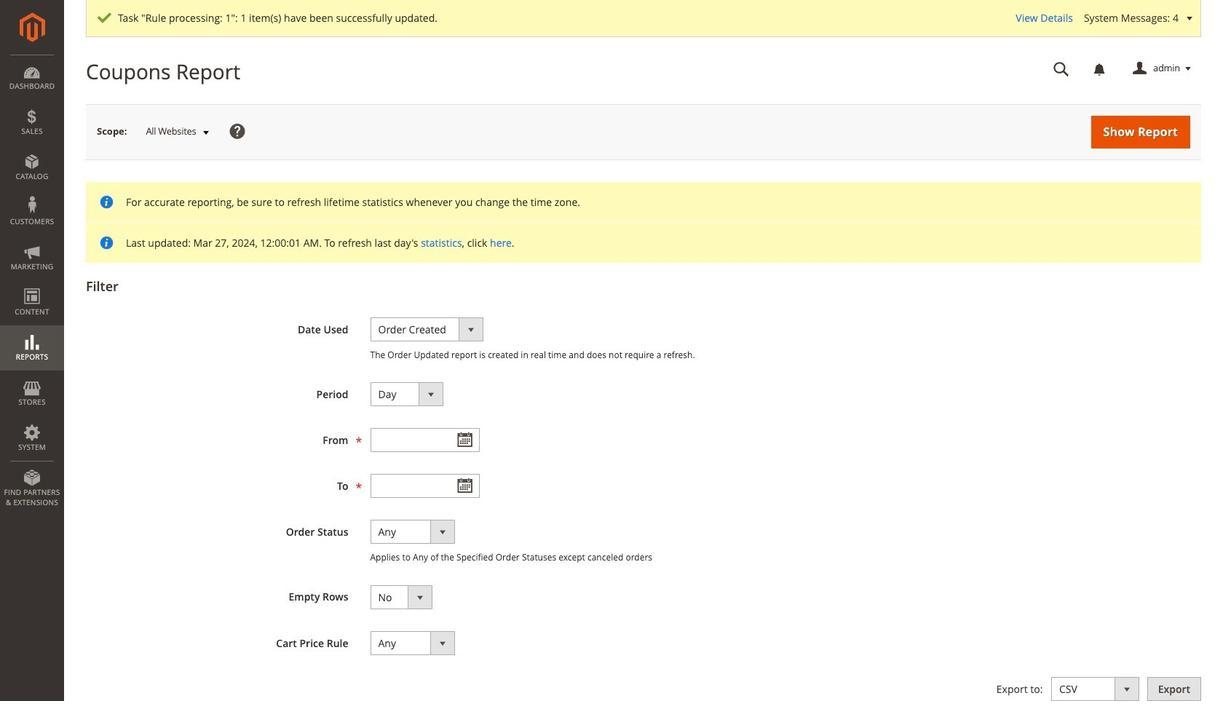 Task type: locate. For each thing, give the bounding box(es) containing it.
menu bar
[[0, 55, 64, 515]]

None text field
[[1044, 56, 1080, 82], [370, 474, 480, 499], [1044, 56, 1080, 82], [370, 474, 480, 499]]

magento admin panel image
[[19, 12, 45, 42]]

None text field
[[370, 429, 480, 453]]



